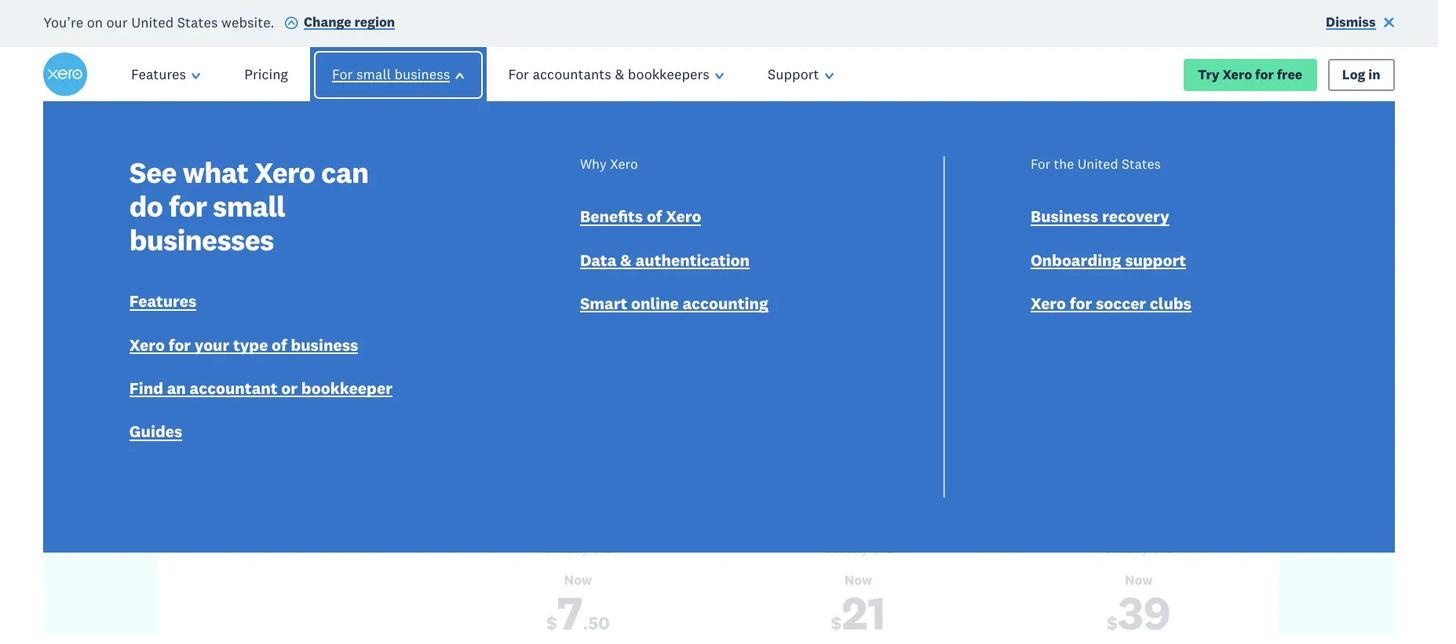Task type: locate. For each thing, give the bounding box(es) containing it.
for right do
[[169, 188, 207, 225]]

42
[[879, 540, 894, 557]]

1 horizontal spatial for
[[508, 65, 529, 83]]

& right the data
[[620, 249, 632, 271]]

for left accountants
[[508, 65, 529, 83]]

features down you're on our united states website.
[[131, 65, 186, 83]]

our
[[106, 13, 128, 31]]

0 vertical spatial features
[[131, 65, 186, 83]]

for for for the united states
[[1031, 156, 1051, 173]]

see what xero can do for small businesses
[[129, 154, 369, 259]]

usually left 42
[[823, 540, 868, 557]]

0 vertical spatial states
[[177, 13, 218, 31]]

months*
[[891, 446, 957, 467]]

of inside xero for your type of business link
[[272, 334, 287, 355]]

states
[[177, 13, 218, 31], [1122, 156, 1161, 173]]

xero up authentication
[[666, 206, 701, 227]]

1 horizontal spatial on
[[477, 260, 505, 291]]

change region button
[[285, 13, 395, 34]]

business up the 'bookkeeper' in the bottom left of the page
[[291, 334, 358, 355]]

features down businesses
[[129, 291, 197, 312]]

0 vertical spatial business
[[395, 65, 450, 83]]

free right "and"
[[766, 260, 810, 291]]

usually
[[544, 540, 589, 557], [823, 540, 868, 557], [1103, 540, 1149, 557]]

0 vertical spatial united
[[131, 13, 174, 31]]

on left our
[[87, 13, 103, 31]]

for up an
[[169, 334, 191, 355]]

for left the
[[1031, 156, 1051, 173]]

usually for usually $ 42
[[823, 540, 868, 557]]

50%
[[512, 260, 562, 291], [791, 446, 824, 467]]

now for 78
[[1125, 571, 1153, 589]]

78
[[1160, 540, 1175, 557]]

xero for your type of business
[[129, 334, 358, 355]]

1 vertical spatial on
[[477, 260, 505, 291]]

support
[[1125, 249, 1186, 271], [817, 260, 905, 291]]

0 vertical spatial on
[[87, 13, 103, 31]]

1 horizontal spatial now
[[845, 571, 873, 589]]

for
[[1255, 66, 1274, 83], [169, 188, 207, 225], [569, 260, 600, 291], [1070, 293, 1092, 314], [169, 334, 191, 355], [852, 446, 875, 467]]

features inside dropdown button
[[131, 65, 186, 83]]

for for for accountants & bookkeepers
[[508, 65, 529, 83]]

xero
[[1223, 66, 1252, 83], [254, 154, 315, 191], [610, 156, 638, 173], [666, 206, 701, 227], [997, 260, 1049, 291], [1031, 293, 1066, 314], [129, 334, 165, 355]]

accountant
[[190, 378, 278, 399]]

0 horizontal spatial 50%
[[512, 260, 562, 291]]

on right out
[[477, 260, 505, 291]]

3 up smart
[[606, 260, 620, 291]]

xero for soccer clubs
[[1031, 293, 1192, 314]]

log
[[1342, 66, 1366, 83]]

accountants
[[533, 65, 611, 83]]

0 horizontal spatial small
[[213, 188, 285, 225]]

in
[[1369, 66, 1381, 83]]

1 horizontal spatial usually
[[823, 540, 868, 557]]

business inside dropdown button
[[395, 65, 450, 83]]

now down "usually $ 78"
[[1125, 571, 1153, 589]]

xero for soccer clubs link
[[1031, 293, 1192, 318]]

0 horizontal spatial of
[[272, 334, 287, 355]]

guides
[[129, 421, 182, 442]]

0 horizontal spatial business
[[291, 334, 358, 355]]

1 horizontal spatial 3
[[878, 446, 888, 467]]

2 now from the left
[[845, 571, 873, 589]]

1 horizontal spatial free
[[1277, 66, 1303, 83]]

1 vertical spatial united
[[1078, 156, 1118, 173]]

for down change region button
[[332, 65, 353, 83]]

xero inside see what xero can do for small businesses
[[254, 154, 315, 191]]

3 now from the left
[[1125, 571, 1153, 589]]

pricing link
[[222, 47, 310, 102]]

0 vertical spatial 3
[[606, 260, 620, 291]]

of
[[647, 206, 662, 227], [272, 334, 287, 355]]

2 horizontal spatial usually
[[1103, 540, 1149, 557]]

united right the
[[1078, 156, 1118, 173]]

states up recovery
[[1122, 156, 1161, 173]]

0 horizontal spatial usually
[[544, 540, 589, 557]]

small
[[356, 65, 391, 83], [213, 188, 285, 225]]

you're on our united states website.
[[43, 13, 275, 31]]

0 vertical spatial &
[[615, 65, 624, 83]]

get
[[760, 446, 787, 467]]

business recovery
[[1031, 206, 1170, 227]]

you're
[[43, 13, 83, 31]]

0 horizontal spatial on
[[87, 13, 103, 31]]

suit
[[578, 156, 692, 239]]

1 horizontal spatial business
[[395, 65, 450, 83]]

1 vertical spatial 50%
[[791, 446, 824, 467]]

to
[[501, 156, 564, 239]]

3 usually from the left
[[1103, 540, 1149, 557]]

find
[[129, 378, 163, 399]]

dismiss
[[1326, 13, 1376, 31]]

1 now from the left
[[564, 571, 592, 589]]

1 vertical spatial small
[[213, 188, 285, 225]]

1 horizontal spatial of
[[647, 206, 662, 227]]

your
[[705, 156, 841, 239], [195, 334, 229, 355]]

business
[[395, 65, 450, 83], [291, 334, 358, 355]]

features button
[[109, 47, 222, 102]]

states left the website.
[[177, 13, 218, 31]]

1 vertical spatial states
[[1122, 156, 1161, 173]]

data & authentication
[[580, 249, 750, 271]]

businesses
[[129, 222, 274, 259]]

find an accountant or bookkeeper link
[[129, 378, 393, 402]]

an
[[167, 378, 186, 399]]

2 usually from the left
[[823, 540, 868, 557]]

or
[[281, 378, 298, 399]]

now down usually $ 15
[[564, 571, 592, 589]]

& inside dropdown button
[[615, 65, 624, 83]]

3
[[606, 260, 620, 291], [878, 446, 888, 467]]

why xero
[[580, 156, 638, 173]]

off
[[828, 446, 849, 467]]

2 horizontal spatial now
[[1125, 571, 1153, 589]]

do
[[129, 188, 163, 225]]

1 vertical spatial features
[[129, 291, 197, 312]]

1 vertical spatial of
[[272, 334, 287, 355]]

for inside see what xero can do for small businesses
[[169, 188, 207, 225]]

of right benefits
[[647, 206, 662, 227]]

usually for usually $ 15
[[544, 540, 589, 557]]

0 vertical spatial your
[[705, 156, 841, 239]]

0 vertical spatial small
[[356, 65, 391, 83]]

1 horizontal spatial small
[[356, 65, 391, 83]]

1 vertical spatial free
[[766, 260, 810, 291]]

. 50
[[583, 612, 610, 634]]

now down usually $ 42
[[845, 571, 873, 589]]

features
[[131, 65, 186, 83], [129, 291, 197, 312]]

xero homepage image
[[43, 53, 87, 97]]

usually for usually $ 78
[[1103, 540, 1149, 557]]

on
[[87, 13, 103, 31], [477, 260, 505, 291]]

for for for small business
[[332, 65, 353, 83]]

recovery
[[1102, 206, 1170, 227]]

miss
[[375, 260, 427, 291]]

2 horizontal spatial for
[[1031, 156, 1051, 173]]

0 horizontal spatial free
[[766, 260, 810, 291]]

xero left set
[[997, 260, 1049, 291]]

0 vertical spatial of
[[647, 206, 662, 227]]

usually left 78
[[1103, 540, 1149, 557]]

benefits
[[580, 206, 643, 227]]

bookkeepers
[[628, 65, 710, 83]]

1 vertical spatial business
[[291, 334, 358, 355]]

1 vertical spatial &
[[620, 249, 632, 271]]

0 vertical spatial 50%
[[512, 260, 562, 291]]

united right our
[[131, 13, 174, 31]]

usually $ 15
[[544, 540, 613, 557]]

authentication
[[636, 249, 750, 271]]

usually left 15
[[544, 540, 589, 557]]

3 left the months*
[[878, 446, 888, 467]]

features link
[[129, 291, 197, 316]]

free left log
[[1277, 66, 1303, 83]]

xero left can
[[254, 154, 315, 191]]

0 horizontal spatial 3
[[606, 260, 620, 291]]

xero for your type of business link
[[129, 334, 358, 359]]

50% left the data
[[512, 260, 562, 291]]

log in link
[[1328, 59, 1395, 91]]

of right 'type'
[[272, 334, 287, 355]]

0 horizontal spatial now
[[564, 571, 592, 589]]

try xero for free
[[1198, 66, 1303, 83]]

$
[[592, 540, 600, 557], [872, 540, 879, 557], [1152, 540, 1160, 557], [546, 612, 557, 634], [831, 612, 842, 634], [1107, 612, 1118, 634]]

0 horizontal spatial for
[[332, 65, 353, 83]]

united
[[131, 13, 174, 31], [1078, 156, 1118, 173]]

free
[[1277, 66, 1303, 83], [766, 260, 810, 291]]

&
[[615, 65, 624, 83], [620, 249, 632, 271]]

1 vertical spatial 3
[[878, 446, 888, 467]]

0 horizontal spatial your
[[195, 334, 229, 355]]

50% left off
[[791, 446, 824, 467]]

business down the region
[[395, 65, 450, 83]]

& right accountants
[[615, 65, 624, 83]]

1 usually from the left
[[544, 540, 589, 557]]



Task type: vqa. For each thing, say whether or not it's contained in the screenshot.
Included icon
no



Task type: describe. For each thing, give the bounding box(es) containing it.
usually $ 78
[[1103, 540, 1175, 557]]

set
[[1055, 260, 1090, 291]]

.
[[583, 612, 588, 634]]

pricing
[[244, 65, 288, 83]]

1 vertical spatial your
[[195, 334, 229, 355]]

for accountants & bookkeepers button
[[486, 47, 746, 102]]

data & authentication link
[[580, 249, 750, 274]]

support button
[[746, 47, 856, 102]]

benefits of xero
[[580, 206, 701, 227]]

see
[[129, 154, 176, 191]]

onboarding support link
[[1031, 249, 1186, 274]]

business recovery link
[[1031, 206, 1170, 231]]

xero right the try
[[1223, 66, 1252, 83]]

website.
[[221, 13, 275, 31]]

region
[[354, 13, 395, 31]]

xero right why
[[610, 156, 638, 173]]

log in
[[1342, 66, 1381, 83]]

dismiss button
[[1326, 13, 1395, 34]]

0 horizontal spatial united
[[131, 13, 174, 31]]

smart
[[580, 293, 628, 314]]

type
[[233, 334, 268, 355]]

change
[[304, 13, 351, 31]]

can
[[321, 154, 369, 191]]

small inside dropdown button
[[356, 65, 391, 83]]

clubs
[[1150, 293, 1192, 314]]

months
[[626, 260, 712, 291]]

the
[[1054, 156, 1074, 173]]

15
[[600, 540, 613, 557]]

don't
[[307, 260, 369, 291]]

out
[[433, 260, 471, 291]]

features for features 'link'
[[129, 291, 197, 312]]

50
[[588, 612, 610, 634]]

for small business button
[[305, 47, 492, 102]]

for accountants & bookkeepers
[[508, 65, 710, 83]]

bookkeeper
[[301, 378, 393, 399]]

plans to suit your
[[321, 156, 855, 239]]

don't miss out on 50% for 3 months and free support getting xero set up.
[[307, 260, 1131, 291]]

benefits of xero link
[[580, 206, 701, 231]]

onboarding support
[[1031, 249, 1186, 271]]

change region
[[304, 13, 395, 31]]

smart online accounting
[[580, 293, 768, 314]]

plans
[[321, 156, 487, 239]]

0 horizontal spatial support
[[817, 260, 905, 291]]

onboarding
[[1031, 249, 1121, 271]]

for up smart
[[569, 260, 600, 291]]

1 horizontal spatial support
[[1125, 249, 1186, 271]]

getting
[[911, 260, 991, 291]]

data
[[580, 249, 617, 271]]

try
[[1198, 66, 1220, 83]]

for the united states
[[1031, 156, 1161, 173]]

1 horizontal spatial states
[[1122, 156, 1161, 173]]

1 horizontal spatial united
[[1078, 156, 1118, 173]]

0 horizontal spatial states
[[177, 13, 218, 31]]

small inside see what xero can do for small businesses
[[213, 188, 285, 225]]

xero up find
[[129, 334, 165, 355]]

get 50% off for 3 months*
[[760, 446, 957, 467]]

online
[[631, 293, 679, 314]]

what
[[182, 154, 248, 191]]

and
[[718, 260, 760, 291]]

for right off
[[852, 446, 875, 467]]

1 horizontal spatial 50%
[[791, 446, 824, 467]]

for down set
[[1070, 293, 1092, 314]]

support
[[768, 65, 819, 83]]

xero down set
[[1031, 293, 1066, 314]]

now for 42
[[845, 571, 873, 589]]

features for the "features" dropdown button
[[131, 65, 186, 83]]

soccer
[[1096, 293, 1146, 314]]

accounting
[[683, 293, 768, 314]]

0 vertical spatial free
[[1277, 66, 1303, 83]]

for small business
[[332, 65, 450, 83]]

find an accountant or bookkeeper
[[129, 378, 393, 399]]

usually $ 42
[[823, 540, 894, 557]]

for right the try
[[1255, 66, 1274, 83]]

try xero for free link
[[1184, 59, 1317, 91]]

up.
[[1096, 260, 1131, 291]]

business
[[1031, 206, 1099, 227]]

smart online accounting link
[[580, 293, 768, 318]]

guides link
[[129, 421, 182, 446]]

why
[[580, 156, 607, 173]]

now for 15
[[564, 571, 592, 589]]

of inside benefits of xero link
[[647, 206, 662, 227]]

1 horizontal spatial your
[[705, 156, 841, 239]]



